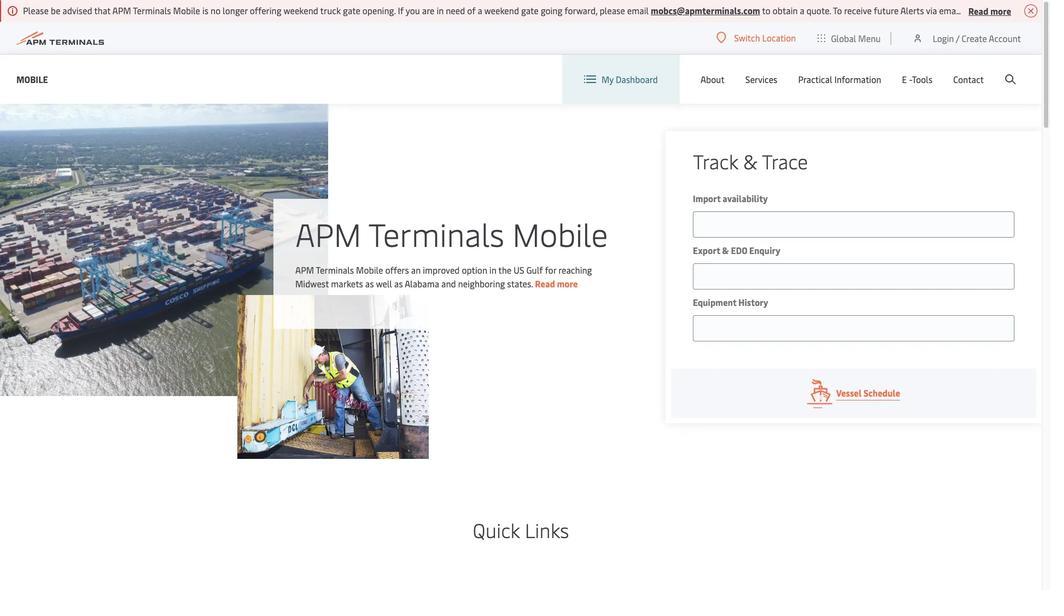 Task type: locate. For each thing, give the bounding box(es) containing it.
terminals
[[133, 4, 171, 16], [368, 212, 504, 255], [316, 264, 354, 276]]

2 a from the left
[[800, 4, 805, 16]]

schedule
[[864, 387, 900, 399]]

in left the
[[489, 264, 497, 276]]

0 vertical spatial in
[[437, 4, 444, 16]]

2 as from the left
[[394, 278, 403, 290]]

more
[[991, 5, 1011, 17], [557, 278, 578, 290]]

read down for
[[535, 278, 555, 290]]

1 horizontal spatial terminals
[[316, 264, 354, 276]]

read up 'login / create account'
[[969, 5, 989, 17]]

mobile inside apm terminals mobile offers an improved option in the us gulf for reaching midwest markets as well as alabama and neighboring states.
[[356, 264, 383, 276]]

midwest
[[295, 278, 329, 290]]

0 horizontal spatial as
[[365, 278, 374, 290]]

more down reaching
[[557, 278, 578, 290]]

1 horizontal spatial read
[[969, 5, 989, 17]]

read more for read more link
[[535, 278, 578, 290]]

terminals right that
[[133, 4, 171, 16]]

of
[[467, 4, 476, 16]]

1 horizontal spatial a
[[800, 4, 805, 16]]

read inside 'button'
[[969, 5, 989, 17]]

1 horizontal spatial gate
[[521, 4, 539, 16]]

gate
[[343, 4, 360, 16], [521, 4, 539, 16]]

information
[[835, 73, 881, 85]]

&
[[743, 148, 758, 174], [722, 245, 729, 257]]

0 horizontal spatial email
[[627, 4, 649, 16]]

2 horizontal spatial terminals
[[368, 212, 504, 255]]

0 vertical spatial read more
[[969, 5, 1011, 17]]

close alert image
[[1025, 4, 1038, 18]]

more for read more 'button'
[[991, 5, 1011, 17]]

terminals inside apm terminals mobile offers an improved option in the us gulf for reaching midwest markets as well as alabama and neighboring states.
[[316, 264, 354, 276]]

terminals for apm terminals mobile
[[368, 212, 504, 255]]

1 horizontal spatial read more
[[969, 5, 1011, 17]]

/
[[956, 32, 960, 44]]

1 horizontal spatial please
[[994, 4, 1020, 16]]

equipment
[[693, 296, 737, 309]]

1 vertical spatial apm
[[295, 212, 361, 255]]

0 vertical spatial more
[[991, 5, 1011, 17]]

truck
[[320, 4, 341, 16]]

alabama
[[405, 278, 439, 290]]

as down the offers at the left top of the page
[[394, 278, 403, 290]]

markets
[[331, 278, 363, 290]]

us
[[514, 264, 524, 276]]

read
[[969, 5, 989, 17], [535, 278, 555, 290]]

mobile link
[[16, 72, 48, 86]]

are
[[422, 4, 435, 16]]

well
[[376, 278, 392, 290]]

1 as from the left
[[365, 278, 374, 290]]

1 vertical spatial read
[[535, 278, 555, 290]]

0 horizontal spatial weekend
[[284, 4, 318, 16]]

apm terminals mobile offers an improved option in the us gulf for reaching midwest markets as well as alabama and neighboring states.
[[295, 264, 592, 290]]

alerts
[[901, 4, 924, 16]]

& left trace
[[743, 148, 758, 174]]

obtain
[[773, 4, 798, 16]]

a right obtain on the top right of page
[[800, 4, 805, 16]]

1 vertical spatial &
[[722, 245, 729, 257]]

links
[[525, 517, 569, 544]]

0 horizontal spatial terminals
[[133, 4, 171, 16]]

0 horizontal spatial please
[[600, 4, 625, 16]]

1 horizontal spatial &
[[743, 148, 758, 174]]

1 horizontal spatial more
[[991, 5, 1011, 17]]

more up account
[[991, 5, 1011, 17]]

e -tools button
[[902, 55, 933, 104]]

in
[[437, 4, 444, 16], [489, 264, 497, 276]]

read more for read more 'button'
[[969, 5, 1011, 17]]

terminals up markets at the left top
[[316, 264, 354, 276]]

read more down for
[[535, 278, 578, 290]]

1 vertical spatial read more
[[535, 278, 578, 290]]

0 horizontal spatial read
[[535, 278, 555, 290]]

please left close alert image
[[994, 4, 1020, 16]]

1 vertical spatial more
[[557, 278, 578, 290]]

2 vertical spatial terminals
[[316, 264, 354, 276]]

1 vertical spatial terminals
[[368, 212, 504, 255]]

email
[[627, 4, 649, 16], [939, 4, 961, 16]]

1 horizontal spatial weekend
[[484, 4, 519, 16]]

read more link
[[535, 278, 578, 290]]

gate right truck at the top left
[[343, 4, 360, 16]]

read for read more 'button'
[[969, 5, 989, 17]]

0 vertical spatial terminals
[[133, 4, 171, 16]]

1 please from the left
[[600, 4, 625, 16]]

a right of
[[478, 4, 482, 16]]

going
[[541, 4, 563, 16]]

& for edo
[[722, 245, 729, 257]]

0 horizontal spatial &
[[722, 245, 729, 257]]

contact button
[[953, 55, 984, 104]]

contact
[[953, 73, 984, 85]]

quote. to
[[807, 4, 842, 16]]

read more button
[[969, 4, 1011, 18]]

0 vertical spatial read
[[969, 5, 989, 17]]

0 horizontal spatial read more
[[535, 278, 578, 290]]

vessel
[[836, 387, 862, 399]]

practical information
[[798, 73, 881, 85]]

weekend right of
[[484, 4, 519, 16]]

location
[[762, 32, 796, 44]]

1 horizontal spatial in
[[489, 264, 497, 276]]

1 horizontal spatial as
[[394, 278, 403, 290]]

1 horizontal spatial email
[[939, 4, 961, 16]]

1 weekend from the left
[[284, 4, 318, 16]]

1 a from the left
[[478, 4, 482, 16]]

weekend left truck at the top left
[[284, 4, 318, 16]]

apm inside apm terminals mobile offers an improved option in the us gulf for reaching midwest markets as well as alabama and neighboring states.
[[295, 264, 314, 276]]

mobile secondary image
[[237, 295, 429, 459]]

as left well
[[365, 278, 374, 290]]

global menu button
[[807, 22, 892, 54]]

0 horizontal spatial a
[[478, 4, 482, 16]]

mobcs@apmterminals.com link
[[651, 4, 760, 16]]

read more
[[969, 5, 1011, 17], [535, 278, 578, 290]]

my
[[602, 73, 614, 85]]

0 vertical spatial &
[[743, 148, 758, 174]]

states.
[[507, 278, 533, 290]]

services button
[[745, 55, 778, 104]]

0 horizontal spatial gate
[[343, 4, 360, 16]]

mobile
[[173, 4, 200, 16], [16, 73, 48, 85], [512, 212, 608, 255], [356, 264, 383, 276]]

export & edo enquiry
[[693, 245, 781, 257]]

weekend
[[284, 4, 318, 16], [484, 4, 519, 16]]

in right are
[[437, 4, 444, 16]]

1 vertical spatial in
[[489, 264, 497, 276]]

for
[[545, 264, 556, 276]]

more inside 'button'
[[991, 5, 1011, 17]]

history
[[739, 296, 768, 309]]

2 email from the left
[[939, 4, 961, 16]]

as
[[365, 278, 374, 290], [394, 278, 403, 290]]

terminals up improved
[[368, 212, 504, 255]]

availability
[[723, 193, 768, 205]]

login
[[933, 32, 954, 44]]

apm terminals mobile
[[295, 212, 608, 255]]

apm
[[112, 4, 131, 16], [295, 212, 361, 255], [295, 264, 314, 276]]

please right forward, at right
[[600, 4, 625, 16]]

& left edo on the right top of the page
[[722, 245, 729, 257]]

2 gate from the left
[[521, 4, 539, 16]]

& for trace
[[743, 148, 758, 174]]

import availability
[[693, 193, 768, 205]]

2 vertical spatial apm
[[295, 264, 314, 276]]

switch location
[[734, 32, 796, 44]]

0 horizontal spatial more
[[557, 278, 578, 290]]

read more up 'login / create account'
[[969, 5, 1011, 17]]

switch location button
[[717, 32, 796, 44]]

that
[[94, 4, 111, 16]]

gate left going
[[521, 4, 539, 16]]



Task type: describe. For each thing, give the bounding box(es) containing it.
via
[[926, 4, 937, 16]]

forward,
[[565, 4, 598, 16]]

advised
[[62, 4, 92, 16]]

longer
[[223, 4, 248, 16]]

edo
[[731, 245, 747, 257]]

-
[[909, 73, 912, 85]]

read for read more link
[[535, 278, 555, 290]]

an
[[411, 264, 421, 276]]

terminals for apm terminals mobile offers an improved option in the us gulf for reaching midwest markets as well as alabama and neighboring states.
[[316, 264, 354, 276]]

0 vertical spatial apm
[[112, 4, 131, 16]]

opening.
[[363, 4, 396, 16]]

import
[[693, 193, 721, 205]]

global menu
[[831, 32, 881, 44]]

create
[[962, 32, 987, 44]]

my dashboard
[[602, 73, 658, 85]]

future
[[874, 4, 899, 16]]

apm for apm terminals mobile offers an improved option in the us gulf for reaching midwest markets as well as alabama and neighboring states.
[[295, 264, 314, 276]]

account
[[989, 32, 1021, 44]]

login / create account
[[933, 32, 1021, 44]]

export
[[693, 245, 720, 257]]

and
[[441, 278, 456, 290]]

quick
[[473, 517, 520, 544]]

in inside apm terminals mobile offers an improved option in the us gulf for reaching midwest markets as well as alabama and neighboring states.
[[489, 264, 497, 276]]

global
[[831, 32, 856, 44]]

mobcs@apmterminals.com
[[651, 4, 760, 16]]

1 gate from the left
[[343, 4, 360, 16]]

neighboring
[[458, 278, 505, 290]]

sms,
[[973, 4, 992, 16]]

dashboard
[[616, 73, 658, 85]]

no
[[211, 4, 221, 16]]

quick links
[[473, 517, 569, 544]]

1 email from the left
[[627, 4, 649, 16]]

practical
[[798, 73, 832, 85]]

about
[[701, 73, 725, 85]]

gulf
[[526, 264, 543, 276]]

0 horizontal spatial in
[[437, 4, 444, 16]]

if
[[398, 4, 404, 16]]

you
[[406, 4, 420, 16]]

option
[[462, 264, 487, 276]]

login / create account link
[[913, 22, 1021, 54]]

switch
[[734, 32, 760, 44]]

services
[[745, 73, 778, 85]]

my dashboard button
[[584, 55, 658, 104]]

reaching
[[559, 264, 592, 276]]

about button
[[701, 55, 725, 104]]

please be advised that apm terminals mobile is no longer offering weekend truck gate opening. if you are in need of a weekend gate going forward, please email mobcs@apmterminals.com to obtain a quote. to receive future alerts via email or sms, please
[[23, 4, 1022, 16]]

is
[[202, 4, 208, 16]]

menu
[[858, 32, 881, 44]]

track
[[693, 148, 738, 174]]

e -tools
[[902, 73, 933, 85]]

enquiry
[[749, 245, 781, 257]]

need
[[446, 4, 465, 16]]

tools
[[912, 73, 933, 85]]

track & trace
[[693, 148, 808, 174]]

improved
[[423, 264, 460, 276]]

more for read more link
[[557, 278, 578, 290]]

vessel schedule link
[[671, 369, 1037, 418]]

offers
[[385, 264, 409, 276]]

offering
[[250, 4, 282, 16]]

please
[[23, 4, 49, 16]]

the
[[498, 264, 512, 276]]

receive
[[844, 4, 872, 16]]

be
[[51, 4, 60, 16]]

e
[[902, 73, 907, 85]]

equipment history
[[693, 296, 768, 309]]

apm for apm terminals mobile
[[295, 212, 361, 255]]

to
[[762, 4, 771, 16]]

trace
[[762, 148, 808, 174]]

practical information button
[[798, 55, 881, 104]]

vessel schedule
[[836, 387, 900, 399]]

2 weekend from the left
[[484, 4, 519, 16]]

2 please from the left
[[994, 4, 1020, 16]]

or
[[963, 4, 971, 16]]

xin da yang zhou  docked at apm terminals mobile image
[[0, 104, 328, 397]]



Task type: vqa. For each thing, say whether or not it's contained in the screenshot.
the Location
yes



